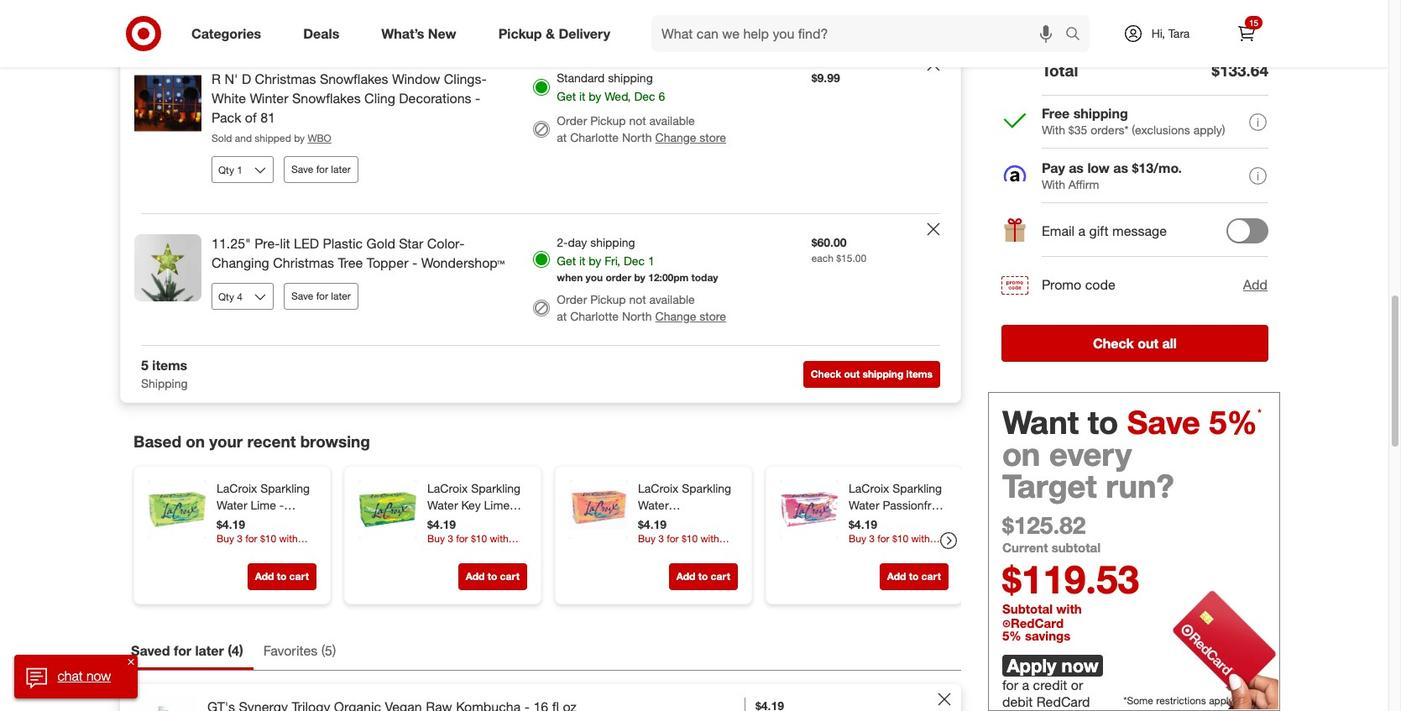 Task type: vqa. For each thing, say whether or not it's contained in the screenshot.
topmost become
no



Task type: locate. For each thing, give the bounding box(es) containing it.
charlotte down you
[[570, 309, 619, 324]]

2 vertical spatial pickup
[[591, 293, 626, 307]]

water inside lacroix sparkling water pamplemousse (grapefruit) - 8pk/12 fl oz cans
[[638, 498, 669, 513]]

pack
[[212, 109, 241, 126]]

now inside apply now for a credit or debit redcard
[[1062, 654, 1099, 677]]

charlotte for 11.25" pre-lit led plastic gold star color- changing christmas tree topper - wondershop™
[[570, 309, 619, 324]]

1 vertical spatial 5%
[[1003, 628, 1022, 644]]

0 vertical spatial it
[[579, 89, 586, 103]]

*some
[[1124, 695, 1154, 708]]

clings-
[[444, 71, 487, 87]]

r n' d christmas snowflakes window clings- white winter snowflakes cling decorations - pack of 81 sold and shipped by wbo
[[212, 71, 487, 144]]

save for later button down wbo
[[284, 157, 359, 183]]

tara
[[1169, 26, 1190, 40]]

cart down lacroix sparkling water pamplemousse (grapefruit) - 8pk/12 fl oz cans link
[[711, 571, 731, 583]]

1 it from the top
[[579, 89, 586, 103]]

with down free
[[1042, 123, 1066, 137]]

8pk/12 down your
[[217, 515, 253, 529]]

0 vertical spatial check
[[1094, 335, 1134, 352]]

sparkling up key
[[471, 482, 521, 496]]

lacroix inside lacroix sparkling water lime - 8pk/12 fl oz cans
[[217, 482, 257, 496]]

1 vertical spatial change store button
[[656, 309, 727, 325]]

christmas up winter on the top left of page
[[255, 71, 316, 87]]

) right the favorites on the left bottom
[[333, 643, 336, 660]]

lacroix sparkling water key lime - 8pk/12 fl oz cans image
[[359, 481, 417, 539], [359, 481, 417, 539]]

0 horizontal spatial as
[[1069, 160, 1084, 177]]

1 lacroix from the left
[[217, 482, 257, 496]]

wbo
[[308, 131, 332, 144]]

oz down passionfruit
[[906, 515, 918, 529]]

oz down key
[[477, 515, 489, 529]]

color-
[[427, 236, 465, 252]]

change store button down today
[[656, 309, 727, 325]]

items
[[152, 357, 187, 374], [907, 368, 933, 380]]

0 vertical spatial christmas
[[255, 71, 316, 87]]

shipping
[[608, 71, 653, 85], [1074, 105, 1129, 122], [591, 236, 635, 250], [863, 368, 904, 380]]

order right not available radio
[[557, 113, 587, 128]]

lacroix up pamplemousse
[[638, 482, 679, 496]]

for
[[316, 163, 328, 176], [316, 290, 328, 302], [174, 643, 192, 660], [1003, 677, 1019, 693]]

1 vertical spatial available
[[650, 293, 695, 307]]

oz inside lacroix sparkling water lime - 8pk/12 fl oz cans
[[266, 515, 278, 529]]

1 vertical spatial order pickup not available at charlotte north change store
[[557, 293, 727, 324]]

check inside check out all "button"
[[1094, 335, 1134, 352]]

chat now
[[58, 668, 111, 685]]

lacroix inside lacroix sparkling water pamplemousse (grapefruit) - 8pk/12 fl oz cans
[[638, 482, 679, 496]]

later down wbo
[[331, 163, 351, 176]]

with down pay
[[1042, 178, 1066, 192]]

for left the credit
[[1003, 677, 1019, 693]]

0 horizontal spatial 5%
[[1003, 628, 1022, 644]]

not for r n' d christmas snowflakes window clings- white winter snowflakes cling decorations - pack of 81
[[629, 113, 646, 128]]

None radio
[[534, 79, 550, 96]]

8pk/12 inside lacroix sparkling water pamplemousse (grapefruit) - 8pk/12 fl oz cans
[[638, 549, 675, 563]]

( left the favorites on the left bottom
[[228, 643, 232, 660]]

$9.99
[[812, 71, 841, 85]]

8pk/12 down key
[[428, 515, 464, 529]]

3 sparkling from the left
[[682, 482, 732, 496]]

0 horizontal spatial lime
[[251, 498, 276, 513]]

add to cart button for lacroix sparkling water passionfruit - 8pk/12 fl oz cans
[[880, 564, 949, 591]]

sparkling up pamplemousse
[[682, 482, 732, 496]]

1 not from the top
[[629, 113, 646, 128]]

it down day
[[579, 254, 586, 268]]

) left the favorites on the left bottom
[[239, 643, 243, 660]]

2 charlotte from the top
[[570, 309, 619, 324]]

it inside standard shipping get it by wed, dec 6
[[579, 89, 586, 103]]

2 order pickup not available at charlotte north change store from the top
[[557, 293, 727, 324]]

add to cart button down lacroix sparkling water key lime - 8pk/12 fl oz cans on the bottom left of page
[[458, 564, 527, 591]]

sparkling inside lacroix sparkling water passionfruit - 8pk/12 fl oz cans
[[893, 482, 943, 496]]

cans inside lacroix sparkling water key lime - 8pk/12 fl oz cans
[[492, 515, 519, 529]]

a inside apply now for a credit or debit redcard
[[1023, 677, 1030, 693]]

subtotal with
[[1003, 602, 1086, 618]]

it down "standard"
[[579, 89, 586, 103]]

4 lacroix from the left
[[849, 482, 890, 496]]

change down 12:00pm
[[656, 309, 697, 324]]

later
[[331, 163, 351, 176], [331, 290, 351, 302], [195, 643, 224, 660]]

want to save 5% *
[[1003, 404, 1262, 442]]

- inside lacroix sparkling water pamplemousse (grapefruit) - 8pk/12 fl oz cans
[[701, 532, 706, 546]]

later left 4
[[195, 643, 224, 660]]

0 vertical spatial save for later
[[291, 163, 351, 176]]

snowflakes up wbo "link"
[[292, 90, 361, 107]]

add to cart for lacroix sparkling water pamplemousse (grapefruit) - 8pk/12 fl oz cans
[[677, 571, 731, 583]]

add to cart down lacroix sparkling water key lime - 8pk/12 fl oz cans on the bottom left of page
[[466, 571, 520, 583]]

charlotte down wed,
[[570, 130, 619, 144]]

add to cart button for lacroix sparkling water pamplemousse (grapefruit) - 8pk/12 fl oz cans
[[669, 564, 738, 591]]

2 cart from the left
[[500, 571, 520, 583]]

total
[[1042, 61, 1079, 80]]

fl down (grapefruit)
[[678, 549, 684, 563]]

1 vertical spatial a
[[1023, 677, 1030, 693]]

3 add to cart from the left
[[677, 571, 731, 583]]

christmas
[[255, 71, 316, 87], [273, 255, 334, 271]]

1 with from the top
[[1042, 123, 1066, 137]]

1 horizontal spatial 5%
[[1210, 404, 1258, 442]]

cart item ready to fulfill group
[[121, 50, 961, 214], [121, 215, 961, 345]]

change store button for 11.25" pre-lit led plastic gold star color- changing christmas tree topper - wondershop™
[[656, 309, 727, 325]]

affirm image
[[1002, 163, 1029, 190], [1004, 166, 1027, 182]]

2 add to cart button from the left
[[458, 564, 527, 591]]

1 horizontal spatial now
[[1062, 654, 1099, 677]]

2 lime from the left
[[484, 498, 510, 513]]

1 change from the top
[[656, 130, 697, 144]]

water left key
[[428, 498, 458, 513]]

0 vertical spatial north
[[622, 130, 652, 144]]

to down lacroix sparkling water key lime - 8pk/12 fl oz cans on the bottom left of page
[[488, 571, 497, 583]]

cart for lacroix sparkling water passionfruit - 8pk/12 fl oz cans
[[922, 571, 942, 583]]

3 water from the left
[[638, 498, 669, 513]]

out inside "button"
[[1138, 335, 1159, 352]]

for right saved
[[174, 643, 192, 660]]

1 cart from the left
[[289, 571, 309, 583]]

order pickup not available at charlotte north change store down the order
[[557, 293, 727, 324]]

0 vertical spatial shipping
[[178, 10, 245, 30]]

list item
[[120, 685, 962, 711]]

- inside lacroix sparkling water lime - 8pk/12 fl oz cans
[[280, 498, 284, 513]]

cart for lacroix sparkling water pamplemousse (grapefruit) - 8pk/12 fl oz cans
[[711, 571, 731, 583]]

snowflakes up cling
[[320, 71, 389, 87]]

shipping inside 2-day shipping get it by fri, dec 1 when you order by 12:00pm today
[[591, 236, 635, 250]]

r n' d christmas snowflakes window clings- white winter snowflakes cling decorations - pack of 81 image
[[134, 70, 202, 137]]

6
[[659, 89, 665, 103]]

5%
[[1210, 404, 1258, 442], [1003, 628, 1022, 644]]

r n' d christmas snowflakes window clings- white winter snowflakes cling decorations - pack of 81 link
[[212, 70, 507, 127]]

north for 11.25" pre-lit led plastic gold star color- changing christmas tree topper - wondershop™
[[622, 309, 652, 324]]

water for lime
[[217, 498, 247, 513]]

1 vertical spatial with
[[1042, 178, 1066, 192]]

1 north from the top
[[622, 130, 652, 144]]

4 add to cart from the left
[[887, 571, 942, 583]]

1 save for later button from the top
[[284, 157, 359, 183]]

not available radio
[[534, 121, 550, 138]]

1 change store button from the top
[[656, 129, 727, 146]]

0 horizontal spatial 5
[[141, 357, 149, 374]]

4 add to cart button from the left
[[880, 564, 949, 591]]

change store button
[[656, 129, 727, 146], [656, 309, 727, 325]]

oz down recent
[[266, 515, 278, 529]]

order
[[606, 271, 632, 284]]

orders*
[[1091, 123, 1129, 137]]

$125.82
[[1003, 511, 1086, 540]]

1 vertical spatial save
[[291, 290, 314, 302]]

categories
[[192, 25, 261, 42]]

2 sparkling from the left
[[471, 482, 521, 496]]

d
[[242, 71, 251, 87]]

sparkling for key
[[471, 482, 521, 496]]

2 add to cart from the left
[[466, 571, 520, 583]]

add to cart down (grapefruit)
[[677, 571, 731, 583]]

standard shipping get it by wed, dec 6
[[557, 71, 665, 103]]

day
[[568, 236, 587, 250]]

get down "standard"
[[557, 89, 576, 103]]

pickup left &
[[499, 25, 542, 42]]

1 vertical spatial save for later button
[[284, 283, 359, 310]]

2 not from the top
[[629, 293, 646, 307]]

1 vertical spatial not
[[629, 293, 646, 307]]

available down 6
[[650, 113, 695, 128]]

1 store from the top
[[700, 130, 727, 144]]

2 ) from the left
[[333, 643, 336, 660]]

today
[[692, 271, 719, 284]]

check for check out all
[[1094, 335, 1134, 352]]

for down wbo
[[316, 163, 328, 176]]

0 vertical spatial out
[[1138, 335, 1159, 352]]

sparkling inside lacroix sparkling water pamplemousse (grapefruit) - 8pk/12 fl oz cans
[[682, 482, 732, 496]]

1 $4.19 from the left
[[217, 518, 245, 532]]

1 vertical spatial based
[[134, 432, 181, 451]]

1 horizontal spatial items
[[907, 368, 933, 380]]

2 water from the left
[[428, 498, 458, 513]]

sparkling for lime
[[261, 482, 310, 496]]

1 vertical spatial out
[[845, 368, 860, 380]]

based down estimated
[[1056, 30, 1090, 45]]

order down when in the left top of the page
[[557, 293, 587, 307]]

north
[[622, 130, 652, 144], [622, 309, 652, 324]]

$4.19 for pamplemousse
[[638, 518, 667, 532]]

fl down passionfruit
[[897, 515, 903, 529]]

lacroix up passionfruit
[[849, 482, 890, 496]]

tree
[[338, 255, 363, 271]]

4 $4.19 from the left
[[849, 518, 878, 532]]

to down lacroix sparkling water lime - 8pk/12 fl oz cans
[[277, 571, 287, 583]]

lime down recent
[[251, 498, 276, 513]]

3 $4.19 from the left
[[638, 518, 667, 532]]

0 horizontal spatial (
[[228, 643, 232, 660]]

save for later button down tree on the top
[[284, 283, 359, 310]]

shipping
[[178, 10, 245, 30], [141, 376, 188, 391]]

chat
[[58, 668, 83, 685]]

1 vertical spatial dec
[[624, 254, 645, 268]]

2 cart item ready to fulfill group from the top
[[121, 215, 961, 345]]

0 vertical spatial 5
[[141, 357, 149, 374]]

as right low
[[1114, 160, 1129, 177]]

8pk/12 inside lacroix sparkling water key lime - 8pk/12 fl oz cans
[[428, 515, 464, 529]]

1 horizontal spatial as
[[1114, 160, 1129, 177]]

2 vertical spatial save
[[1128, 404, 1201, 442]]

water inside lacroix sparkling water passionfruit - 8pk/12 fl oz cans
[[849, 498, 880, 513]]

1 ) from the left
[[239, 643, 243, 660]]

8pk/12 down (grapefruit)
[[638, 549, 675, 563]]

get up when in the left top of the page
[[557, 254, 576, 268]]

order pickup not available at charlotte north change store down 6
[[557, 113, 727, 144]]

3 cart from the left
[[711, 571, 731, 583]]

or
[[1072, 677, 1084, 693]]

pay
[[1042, 160, 1066, 177]]

water left passionfruit
[[849, 498, 880, 513]]

at
[[557, 130, 567, 144], [557, 309, 567, 324]]

by up you
[[589, 254, 602, 268]]

order pickup not available at charlotte north change store for r n' d christmas snowflakes window clings- white winter snowflakes cling decorations - pack of 81
[[557, 113, 727, 144]]

not down the order
[[629, 293, 646, 307]]

save for later
[[291, 163, 351, 176], [291, 290, 351, 302]]

lacroix
[[217, 482, 257, 496], [428, 482, 468, 496], [638, 482, 679, 496], [849, 482, 890, 496]]

2 at from the top
[[557, 309, 567, 324]]

1 horizontal spatial on
[[1003, 435, 1041, 474]]

8pk/12
[[217, 515, 253, 529], [428, 515, 464, 529], [857, 515, 894, 529], [638, 549, 675, 563]]

winter
[[250, 90, 289, 107]]

cans inside lacroix sparkling water passionfruit - 8pk/12 fl oz cans
[[849, 532, 876, 546]]

5% savings
[[1003, 628, 1071, 644]]

redcard
[[1011, 616, 1064, 632], [1037, 693, 1091, 710]]

4 sparkling from the left
[[893, 482, 943, 496]]

0 horizontal spatial now
[[86, 668, 111, 685]]

1 charlotte from the top
[[570, 130, 619, 144]]

a left the credit
[[1023, 677, 1030, 693]]

0 horizontal spatial a
[[1023, 677, 1030, 693]]

1 horizontal spatial out
[[1138, 335, 1159, 352]]

north down the order
[[622, 309, 652, 324]]

change store button down 6
[[656, 129, 727, 146]]

not
[[629, 113, 646, 128], [629, 293, 646, 307]]

1 vertical spatial redcard
[[1037, 693, 1091, 710]]

0 horizontal spatial based
[[134, 432, 181, 451]]

lacroix for lacroix sparkling water pamplemousse (grapefruit) - 8pk/12 fl oz cans
[[638, 482, 679, 496]]

water for pamplemousse
[[638, 498, 669, 513]]

2 change from the top
[[656, 309, 697, 324]]

4 water from the left
[[849, 498, 880, 513]]

2 available from the top
[[650, 293, 695, 307]]

save for later down wbo
[[291, 163, 351, 176]]

1 at from the top
[[557, 130, 567, 144]]

for inside apply now for a credit or debit redcard
[[1003, 677, 1019, 693]]

you
[[586, 271, 603, 284]]

as up affirm
[[1069, 160, 1084, 177]]

fl down key
[[467, 515, 473, 529]]

change store button for r n' d christmas snowflakes window clings- white winter snowflakes cling decorations - pack of 81
[[656, 129, 727, 146]]

0 vertical spatial dec
[[634, 89, 656, 103]]

1 vertical spatial it
[[579, 254, 586, 268]]

shipping inside standard shipping get it by wed, dec 6
[[608, 71, 653, 85]]

a left gift
[[1079, 223, 1086, 239]]

1 vertical spatial change
[[656, 309, 697, 324]]

0 horizontal spatial on
[[186, 432, 205, 451]]

check
[[1094, 335, 1134, 352], [811, 368, 842, 380]]

1 horizontal spatial a
[[1079, 223, 1086, 239]]

2 store from the top
[[700, 309, 727, 324]]

it inside 2-day shipping get it by fri, dec 1 when you order by 12:00pm today
[[579, 254, 586, 268]]

add to cart for lacroix sparkling water key lime - 8pk/12 fl oz cans
[[466, 571, 520, 583]]

items inside button
[[907, 368, 933, 380]]

1 vertical spatial pickup
[[591, 113, 626, 128]]

add to cart down lacroix sparkling water passionfruit - 8pk/12 fl oz cans
[[887, 571, 942, 583]]

now right chat
[[86, 668, 111, 685]]

2 order from the top
[[557, 293, 587, 307]]

1 horizontal spatial lime
[[484, 498, 510, 513]]

oz
[[266, 515, 278, 529], [477, 515, 489, 529], [906, 515, 918, 529], [688, 549, 700, 563]]

now for chat
[[86, 668, 111, 685]]

cart for lacroix sparkling water key lime - 8pk/12 fl oz cans
[[500, 571, 520, 583]]

based down 5 items shipping
[[134, 432, 181, 451]]

*some restrictions apply.
[[1124, 695, 1236, 708]]

None radio
[[534, 251, 550, 268]]

water inside lacroix sparkling water lime - 8pk/12 fl oz cans
[[217, 498, 247, 513]]

store for r n' d christmas snowflakes window clings- white winter snowflakes cling decorations - pack of 81
[[700, 130, 727, 144]]

change down 6
[[656, 130, 697, 144]]

water up pamplemousse
[[638, 498, 669, 513]]

1 vertical spatial north
[[622, 309, 652, 324]]

1 order pickup not available at charlotte north change store from the top
[[557, 113, 727, 144]]

fl down based on your recent browsing
[[257, 515, 263, 529]]

0 vertical spatial based
[[1056, 30, 1090, 45]]

shipping inside button
[[863, 368, 904, 380]]

order for 11.25" pre-lit led plastic gold star color- changing christmas tree topper - wondershop™
[[557, 293, 587, 307]]

get
[[557, 89, 576, 103], [557, 254, 576, 268]]

$4.19 for passionfruit
[[849, 518, 878, 532]]

0 vertical spatial get
[[557, 89, 576, 103]]

add to cart button down lacroix sparkling water lime - 8pk/12 fl oz cans
[[247, 564, 317, 591]]

based
[[1056, 30, 1090, 45], [134, 432, 181, 451]]

search button
[[1058, 15, 1099, 55]]

)
[[239, 643, 243, 660], [333, 643, 336, 660]]

save for later down tree on the top
[[291, 290, 351, 302]]

save up run?
[[1128, 404, 1201, 442]]

1 as from the left
[[1069, 160, 1084, 177]]

lacroix inside lacroix sparkling water key lime - 8pk/12 fl oz cans
[[428, 482, 468, 496]]

on left your
[[186, 432, 205, 451]]

dec left 6
[[634, 89, 656, 103]]

1 vertical spatial at
[[557, 309, 567, 324]]

search
[[1058, 27, 1099, 43]]

1 horizontal spatial 5
[[325, 643, 333, 660]]

to for lacroix sparkling water passionfruit - 8pk/12 fl oz cans
[[909, 571, 919, 583]]

cart down lacroix sparkling water key lime - 8pk/12 fl oz cans link
[[500, 571, 520, 583]]

1 sparkling from the left
[[261, 482, 310, 496]]

lime right key
[[484, 498, 510, 513]]

1 add to cart from the left
[[255, 571, 309, 583]]

now for apply
[[1062, 654, 1099, 677]]

email
[[1042, 223, 1075, 239]]

1 vertical spatial get
[[557, 254, 576, 268]]

1 vertical spatial order
[[557, 293, 587, 307]]

1 horizontal spatial based
[[1056, 30, 1090, 45]]

2 save for later from the top
[[291, 290, 351, 302]]

dec left 1 in the left top of the page
[[624, 254, 645, 268]]

cart down lacroix sparkling water passionfruit - 8pk/12 fl oz cans
[[922, 571, 942, 583]]

message
[[1113, 223, 1168, 239]]

2 with from the top
[[1042, 178, 1066, 192]]

0 horizontal spatial items
[[152, 357, 187, 374]]

11.25" pre-lit led plastic gold star color- changing christmas tree topper - wondershop™ link
[[212, 235, 507, 273]]

what's new link
[[367, 15, 478, 52]]

2 north from the top
[[622, 309, 652, 324]]

to down lacroix sparkling water passionfruit - 8pk/12 fl oz cans
[[909, 571, 919, 583]]

order for r n' d christmas snowflakes window clings- white winter snowflakes cling decorations - pack of 81
[[557, 113, 587, 128]]

1 vertical spatial store
[[700, 309, 727, 324]]

0 vertical spatial cart item ready to fulfill group
[[121, 50, 961, 214]]

lacroix inside lacroix sparkling water passionfruit - 8pk/12 fl oz cans
[[849, 482, 890, 496]]

sparkling inside lacroix sparkling water lime - 8pk/12 fl oz cans
[[261, 482, 310, 496]]

check inside check out shipping items button
[[811, 368, 842, 380]]

2 change store button from the top
[[656, 309, 727, 325]]

to down lacroix sparkling water pamplemousse (grapefruit) - 8pk/12 fl oz cans link
[[699, 571, 708, 583]]

0 vertical spatial charlotte
[[570, 130, 619, 144]]

1 lime from the left
[[251, 498, 276, 513]]

1 vertical spatial christmas
[[273, 255, 334, 271]]

0 vertical spatial at
[[557, 130, 567, 144]]

1 horizontal spatial (
[[321, 643, 325, 660]]

north down wed,
[[622, 130, 652, 144]]

later down tree on the top
[[331, 290, 351, 302]]

2 lacroix from the left
[[428, 482, 468, 496]]

by left wbo "link"
[[294, 131, 305, 144]]

1 order from the top
[[557, 113, 587, 128]]

out for all
[[1138, 335, 1159, 352]]

passionfruit
[[883, 498, 945, 513]]

pickup down wed,
[[591, 113, 626, 128]]

lacroix sparkling water pamplemousse (grapefruit) - 8pk/12 fl oz cans image
[[569, 481, 628, 539], [569, 481, 628, 539]]

0 vertical spatial order pickup not available at charlotte north change store
[[557, 113, 727, 144]]

0 vertical spatial 5%
[[1210, 404, 1258, 442]]

not down wed,
[[629, 113, 646, 128]]

0 vertical spatial redcard
[[1011, 616, 1064, 632]]

by left wed,
[[589, 89, 602, 103]]

1 vertical spatial cart item ready to fulfill group
[[121, 215, 961, 345]]

1 horizontal spatial )
[[333, 643, 336, 660]]

2 horizontal spatial on
[[1093, 30, 1106, 45]]

1 water from the left
[[217, 498, 247, 513]]

1 vertical spatial charlotte
[[570, 309, 619, 324]]

key
[[461, 498, 481, 513]]

oz down (grapefruit)
[[688, 549, 700, 563]]

2 $4.19 from the left
[[428, 518, 456, 532]]

add for lacroix sparkling water lime - 8pk/12 fl oz cans
[[255, 571, 274, 583]]

water for key
[[428, 498, 458, 513]]

add to cart button down lacroix sparkling water passionfruit - 8pk/12 fl oz cans
[[880, 564, 949, 591]]

fl inside lacroix sparkling water key lime - 8pk/12 fl oz cans
[[467, 515, 473, 529]]

save down the led on the top left
[[291, 290, 314, 302]]

by inside r n' d christmas snowflakes window clings- white winter snowflakes cling decorations - pack of 81 sold and shipped by wbo
[[294, 131, 305, 144]]

lacroix sparkling water lime - 8pk/12 fl oz cans image
[[148, 481, 207, 539], [148, 481, 207, 539]]

save
[[291, 163, 314, 176], [291, 290, 314, 302], [1128, 404, 1201, 442]]

lacroix sparkling water passionfruit - 8pk/12 fl oz cans image
[[780, 481, 839, 539], [780, 481, 839, 539]]

0 vertical spatial snowflakes
[[320, 71, 389, 87]]

2 as from the left
[[1114, 160, 1129, 177]]

savings
[[1025, 628, 1071, 644]]

now
[[1062, 654, 1099, 677], [86, 668, 111, 685]]

0 vertical spatial with
[[1042, 123, 1066, 137]]

cans inside lacroix sparkling water pamplemousse (grapefruit) - 8pk/12 fl oz cans
[[703, 549, 730, 563]]

pickup down the order
[[591, 293, 626, 307]]

water inside lacroix sparkling water key lime - 8pk/12 fl oz cans
[[428, 498, 458, 513]]

oz inside lacroix sparkling water pamplemousse (grapefruit) - 8pk/12 fl oz cans
[[688, 549, 700, 563]]

3 add to cart button from the left
[[669, 564, 738, 591]]

4 cart from the left
[[922, 571, 942, 583]]

lime inside lacroix sparkling water key lime - 8pk/12 fl oz cans
[[484, 498, 510, 513]]

0 horizontal spatial check
[[811, 368, 842, 380]]

0 vertical spatial store
[[700, 130, 727, 144]]

1 vertical spatial check
[[811, 368, 842, 380]]

save for later button
[[284, 157, 359, 183], [284, 283, 359, 310]]

at right not available option
[[557, 309, 567, 324]]

add to cart down lacroix sparkling water lime - 8pk/12 fl oz cans
[[255, 571, 309, 583]]

1 add to cart button from the left
[[247, 564, 317, 591]]

0 vertical spatial available
[[650, 113, 695, 128]]

at right not available radio
[[557, 130, 567, 144]]

pickup & delivery
[[499, 25, 611, 42]]

add to cart button down (grapefruit)
[[669, 564, 738, 591]]

want
[[1003, 404, 1079, 442]]

sparkling up passionfruit
[[893, 482, 943, 496]]

0 vertical spatial not
[[629, 113, 646, 128]]

2 it from the top
[[579, 254, 586, 268]]

2 get from the top
[[557, 254, 576, 268]]

0 vertical spatial order
[[557, 113, 587, 128]]

0 vertical spatial change store button
[[656, 129, 727, 146]]

shipping inside free shipping with $35 orders* (exclusions apply)
[[1074, 105, 1129, 122]]

1 get from the top
[[557, 89, 576, 103]]

on for your
[[186, 432, 205, 451]]

0 horizontal spatial out
[[845, 368, 860, 380]]

0 vertical spatial save
[[291, 163, 314, 176]]

based on your recent browsing
[[134, 432, 370, 451]]

now inside the chat now button
[[86, 668, 111, 685]]

sold
[[212, 131, 232, 144]]

sparkling inside lacroix sparkling water key lime - 8pk/12 fl oz cans
[[471, 482, 521, 496]]

available down 12:00pm
[[650, 293, 695, 307]]

0 vertical spatial change
[[656, 130, 697, 144]]

1 horizontal spatial check
[[1094, 335, 1134, 352]]

0 vertical spatial save for later button
[[284, 157, 359, 183]]

cart up 'favorites ( 5 )'
[[289, 571, 309, 583]]

out inside button
[[845, 368, 860, 380]]

1 vertical spatial save for later
[[291, 290, 351, 302]]

not available radio
[[534, 300, 550, 317]]

3 lacroix from the left
[[638, 482, 679, 496]]

- inside lacroix sparkling water key lime - 8pk/12 fl oz cans
[[513, 498, 518, 513]]

apply.
[[1210, 695, 1236, 708]]

add for lacroix sparkling water key lime - 8pk/12 fl oz cans
[[466, 571, 485, 583]]

christmas down the led on the top left
[[273, 255, 334, 271]]

christmas inside r n' d christmas snowflakes window clings- white winter snowflakes cling decorations - pack of 81 sold and shipped by wbo
[[255, 71, 316, 87]]

1 vertical spatial snowflakes
[[292, 90, 361, 107]]

lime
[[251, 498, 276, 513], [484, 498, 510, 513]]

lacroix for lacroix sparkling water key lime - 8pk/12 fl oz cans
[[428, 482, 468, 496]]

water down your
[[217, 498, 247, 513]]

fl inside lacroix sparkling water passionfruit - 8pk/12 fl oz cans
[[897, 515, 903, 529]]

add to cart
[[255, 571, 309, 583], [466, 571, 520, 583], [677, 571, 731, 583], [887, 571, 942, 583]]

1 available from the top
[[650, 113, 695, 128]]

1 cart item ready to fulfill group from the top
[[121, 50, 961, 214]]

0 horizontal spatial )
[[239, 643, 243, 660]]

as
[[1069, 160, 1084, 177], [1114, 160, 1129, 177]]



Task type: describe. For each thing, give the bounding box(es) containing it.
add to cart for lacroix sparkling water lime - 8pk/12 fl oz cans
[[255, 571, 309, 583]]

promo code
[[1042, 277, 1116, 294]]

get inside 2-day shipping get it by fri, dec 1 when you order by 12:00pm today
[[557, 254, 576, 268]]

wed,
[[605, 89, 631, 103]]

2-
[[557, 236, 568, 250]]

affirm
[[1069, 178, 1100, 192]]

decorations
[[399, 90, 472, 107]]

✕ button
[[124, 655, 138, 669]]

to right the want
[[1088, 404, 1119, 442]]

saved for later ( 4 )
[[131, 643, 243, 660]]

change for 11.25" pre-lit led plastic gold star color- changing christmas tree topper - wondershop™
[[656, 309, 697, 324]]

water for passionfruit
[[849, 498, 880, 513]]

$35
[[1069, 123, 1088, 137]]

fl inside lacroix sparkling water pamplemousse (grapefruit) - 8pk/12 fl oz cans
[[678, 549, 684, 563]]

r
[[212, 71, 221, 87]]

oz inside lacroix sparkling water passionfruit - 8pk/12 fl oz cans
[[906, 515, 918, 529]]

charlotte for r n' d christmas snowflakes window clings- white winter snowflakes cling decorations - pack of 81
[[570, 130, 619, 144]]

4
[[232, 643, 239, 660]]

lime inside lacroix sparkling water lime - 8pk/12 fl oz cans
[[251, 498, 276, 513]]

based for based on 40360
[[1056, 30, 1090, 45]]

5 items shipping
[[141, 357, 188, 391]]

11.25" pre-lit led plastic gold star color- changing christmas tree topper - wondershop™
[[212, 236, 505, 271]]

deals link
[[289, 15, 361, 52]]

sparkling for passionfruit
[[893, 482, 943, 496]]

pre-
[[255, 236, 280, 252]]

run?
[[1106, 467, 1175, 506]]

to for lacroix sparkling water pamplemousse (grapefruit) - 8pk/12 fl oz cans
[[699, 571, 708, 583]]

by right the order
[[634, 271, 646, 284]]

change for r n' d christmas snowflakes window clings- white winter snowflakes cling decorations - pack of 81
[[656, 130, 697, 144]]

led
[[294, 236, 319, 252]]

add inside button
[[1244, 276, 1268, 293]]

lacroix sparkling water pamplemousse (grapefruit) - 8pk/12 fl oz cans
[[638, 482, 732, 563]]

pickup & delivery link
[[484, 15, 632, 52]]

on for 40360
[[1093, 30, 1106, 45]]

cans inside lacroix sparkling water lime - 8pk/12 fl oz cans
[[281, 515, 308, 529]]

2 save for later button from the top
[[284, 283, 359, 310]]

pickup for r n' d christmas snowflakes window clings- white winter snowflakes cling decorations - pack of 81
[[591, 113, 626, 128]]

cart item ready to fulfill group containing 11.25" pre-lit led plastic gold star color- changing christmas tree topper - wondershop™
[[121, 215, 961, 345]]

available for r n' d christmas snowflakes window clings- white winter snowflakes cling decorations - pack of 81
[[650, 113, 695, 128]]

$4.19 for key
[[428, 518, 456, 532]]

each
[[812, 252, 834, 265]]

add button
[[1243, 275, 1269, 296]]

12:00pm
[[649, 271, 689, 284]]

christmas inside 11.25" pre-lit led plastic gold star color- changing christmas tree topper - wondershop™
[[273, 255, 334, 271]]

standard
[[557, 71, 605, 85]]

$15.00
[[837, 252, 867, 265]]

credit
[[1034, 677, 1068, 693]]

browsing
[[300, 432, 370, 451]]

chat now dialog
[[14, 655, 138, 699]]

81
[[260, 109, 275, 126]]

check out all
[[1094, 335, 1178, 352]]

window
[[392, 71, 440, 87]]

oz inside lacroix sparkling water key lime - 8pk/12 fl oz cans
[[477, 515, 489, 529]]

what's
[[382, 25, 425, 42]]

sparkling for pamplemousse
[[682, 482, 732, 496]]

for down the led on the top left
[[316, 290, 328, 302]]

your
[[209, 432, 243, 451]]

of
[[245, 109, 257, 126]]

low
[[1088, 160, 1110, 177]]

apply now button
[[1003, 654, 1104, 677]]

cling
[[365, 90, 395, 107]]

cart item ready to fulfill group containing r n' d christmas snowflakes window clings- white winter snowflakes cling decorations - pack of 81
[[121, 50, 961, 214]]

8pk/12 inside lacroix sparkling water passionfruit - 8pk/12 fl oz cans
[[857, 515, 894, 529]]

based for based on your recent browsing
[[134, 432, 181, 451]]

1
[[648, 254, 655, 268]]

11.25&#34; pre-lit led plastic gold star color-changing christmas tree topper - wondershop&#8482; image
[[134, 235, 202, 302]]

1 ( from the left
[[228, 643, 232, 660]]

estimated
[[1042, 9, 1103, 26]]

with inside free shipping with $35 orders* (exclusions apply)
[[1042, 123, 1066, 137]]

debit
[[1003, 693, 1033, 710]]

lacroix sparkling water passionfruit - 8pk/12 fl oz cans link
[[849, 481, 946, 546]]

favorites ( 5 )
[[263, 643, 336, 660]]

get inside standard shipping get it by wed, dec 6
[[557, 89, 576, 103]]

1 vertical spatial shipping
[[141, 376, 188, 391]]

5 inside 5 items shipping
[[141, 357, 149, 374]]

promo
[[1042, 277, 1082, 294]]

apply now for a credit or debit redcard
[[1003, 654, 1099, 710]]

estimated taxes
[[1042, 9, 1139, 26]]

check for check out shipping items
[[811, 368, 842, 380]]

saved
[[131, 643, 170, 660]]

- inside r n' d christmas snowflakes window clings- white winter snowflakes cling decorations - pack of 81 sold and shipped by wbo
[[475, 90, 481, 107]]

pickup for 11.25" pre-lit led plastic gold star color- changing christmas tree topper - wondershop™
[[591, 293, 626, 307]]

store for 11.25" pre-lit led plastic gold star color- changing christmas tree topper - wondershop™
[[700, 309, 727, 324]]

1 vertical spatial 5
[[325, 643, 333, 660]]

star
[[399, 236, 424, 252]]

redcard inside apply now for a credit or debit redcard
[[1037, 693, 1091, 710]]

topper
[[367, 255, 409, 271]]

items inside 5 items shipping
[[152, 357, 187, 374]]

on every target run?
[[1003, 435, 1175, 506]]

gold
[[367, 236, 396, 252]]

lacroix for lacroix sparkling water passionfruit - 8pk/12 fl oz cans
[[849, 482, 890, 496]]

11.25"
[[212, 236, 251, 252]]

add to cart button for lacroix sparkling water lime - 8pk/12 fl oz cans
[[247, 564, 317, 591]]

at for r n' d christmas snowflakes window clings- white winter snowflakes cling decorations - pack of 81
[[557, 130, 567, 144]]

to for lacroix sparkling water lime - 8pk/12 fl oz cans
[[277, 571, 287, 583]]

pamplemousse
[[638, 515, 720, 529]]

fri,
[[605, 254, 621, 268]]

not for 11.25" pre-lit led plastic gold star color- changing christmas tree topper - wondershop™
[[629, 293, 646, 307]]

target
[[1003, 467, 1097, 506]]

8pk/12 inside lacroix sparkling water lime - 8pk/12 fl oz cans
[[217, 515, 253, 529]]

✕
[[128, 657, 134, 667]]

north for r n' d christmas snowflakes window clings- white winter snowflakes cling decorations - pack of 81
[[622, 130, 652, 144]]

plastic
[[323, 236, 363, 252]]

shipped
[[255, 131, 291, 144]]

when
[[557, 271, 583, 284]]

dec inside 2-day shipping get it by fri, dec 1 when you order by 12:00pm today
[[624, 254, 645, 268]]

gift
[[1090, 223, 1109, 239]]

2 vertical spatial later
[[195, 643, 224, 660]]

new
[[428, 25, 457, 42]]

- inside lacroix sparkling water passionfruit - 8pk/12 fl oz cans
[[849, 515, 854, 529]]

and
[[235, 131, 252, 144]]

0 vertical spatial later
[[331, 163, 351, 176]]

lacroix for lacroix sparkling water lime - 8pk/12 fl oz cans
[[217, 482, 257, 496]]

$125.82 current subtotal $119.53
[[1003, 511, 1140, 603]]

What can we help you find? suggestions appear below search field
[[652, 15, 1070, 52]]

add for lacroix sparkling water pamplemousse (grapefruit) - 8pk/12 fl oz cans
[[677, 571, 696, 583]]

cart for lacroix sparkling water lime - 8pk/12 fl oz cans
[[289, 571, 309, 583]]

&
[[546, 25, 555, 42]]

- inside 11.25" pre-lit led plastic gold star color- changing christmas tree topper - wondershop™
[[412, 255, 418, 271]]

order pickup not available at charlotte north change store for 11.25" pre-lit led plastic gold star color- changing christmas tree topper - wondershop™
[[557, 293, 727, 324]]

40360
[[1109, 30, 1142, 45]]

fl inside lacroix sparkling water lime - 8pk/12 fl oz cans
[[257, 515, 263, 529]]

lit
[[280, 236, 290, 252]]

subtotal
[[1003, 602, 1053, 618]]

recent
[[247, 432, 296, 451]]

to for lacroix sparkling water key lime - 8pk/12 fl oz cans
[[488, 571, 497, 583]]

2 ( from the left
[[321, 643, 325, 660]]

add to cart button for lacroix sparkling water key lime - 8pk/12 fl oz cans
[[458, 564, 527, 591]]

(exclusions
[[1133, 123, 1191, 137]]

add to cart for lacroix sparkling water passionfruit - 8pk/12 fl oz cans
[[887, 571, 942, 583]]

*
[[1258, 407, 1262, 419]]

check out shipping items
[[811, 368, 933, 380]]

$60.00
[[812, 236, 847, 250]]

$13/mo.
[[1133, 160, 1183, 177]]

current
[[1003, 540, 1049, 556]]

available for 11.25" pre-lit led plastic gold star color- changing christmas tree topper - wondershop™
[[650, 293, 695, 307]]

0 vertical spatial pickup
[[499, 25, 542, 42]]

with
[[1057, 602, 1082, 618]]

hi,
[[1152, 26, 1166, 40]]

apply)
[[1194, 123, 1226, 137]]

on inside on every target run?
[[1003, 435, 1041, 474]]

subtotal
[[1052, 540, 1101, 556]]

at for 11.25" pre-lit led plastic gold star color- changing christmas tree topper - wondershop™
[[557, 309, 567, 324]]

15 link
[[1229, 15, 1266, 52]]

changing
[[212, 255, 269, 271]]

add for lacroix sparkling water passionfruit - 8pk/12 fl oz cans
[[887, 571, 907, 583]]

1 save for later from the top
[[291, 163, 351, 176]]

delivery
[[559, 25, 611, 42]]

15
[[1250, 18, 1259, 28]]

$4.19 for lime
[[217, 518, 245, 532]]

by inside standard shipping get it by wed, dec 6
[[589, 89, 602, 103]]

lacroix sparkling water key lime - 8pk/12 fl oz cans link
[[428, 481, 524, 529]]

with inside pay as low as $13/mo. with affirm
[[1042, 178, 1066, 192]]

hi, tara
[[1152, 26, 1190, 40]]

white
[[212, 90, 246, 107]]

out for shipping
[[845, 368, 860, 380]]

dec inside standard shipping get it by wed, dec 6
[[634, 89, 656, 103]]

what's new
[[382, 25, 457, 42]]

0 vertical spatial a
[[1079, 223, 1086, 239]]

1 vertical spatial later
[[331, 290, 351, 302]]



